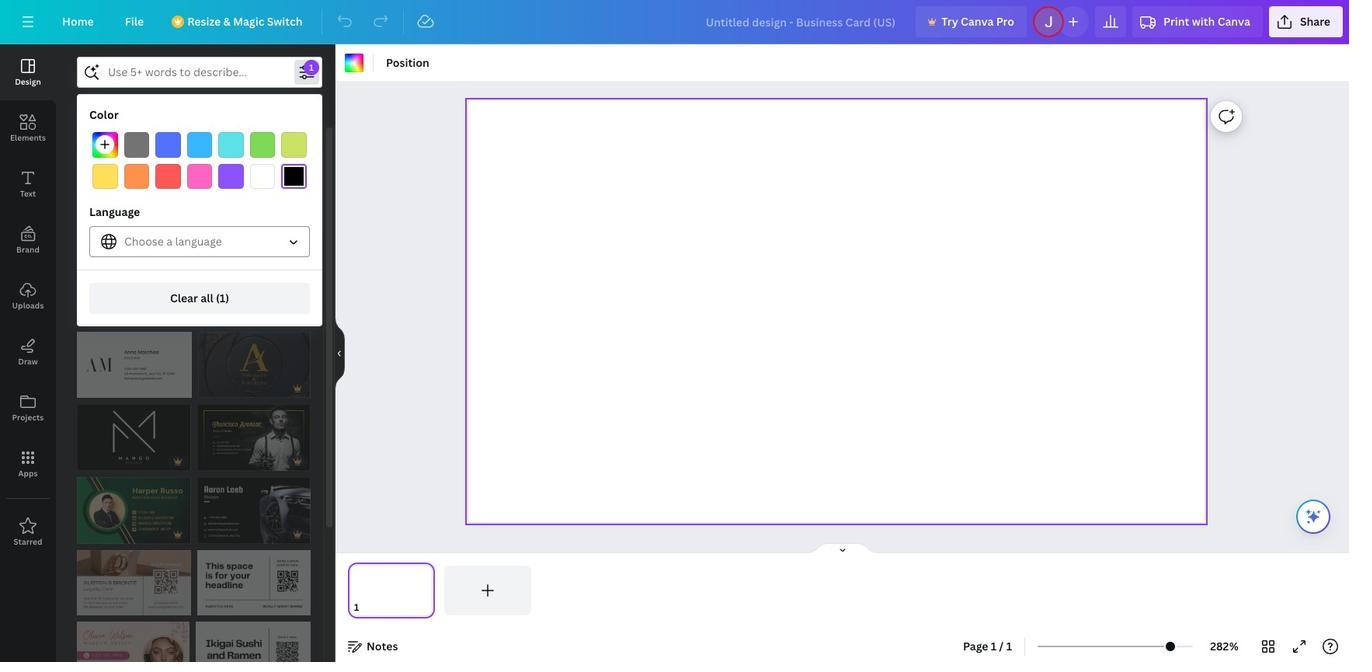 Task type: locate. For each thing, give the bounding box(es) containing it.
business for business cards
[[184, 145, 230, 159]]

share button
[[1270, 6, 1344, 37]]

main menu bar
[[0, 0, 1350, 44]]

card
[[135, 145, 159, 159]]

grass green image
[[250, 132, 275, 157], [250, 132, 275, 157]]

starred button
[[0, 504, 56, 560]]

choose a language
[[124, 234, 222, 249]]

canva right the try on the right top of the page
[[961, 14, 994, 29]]

1 canva from the left
[[961, 14, 994, 29]]

page 1 / 1
[[964, 639, 1013, 654]]

clear
[[170, 291, 198, 306]]

business cards
[[184, 145, 261, 159]]

hide image
[[335, 316, 345, 390]]

282%
[[1211, 639, 1239, 654]]

business up pink button
[[184, 145, 230, 159]]

design
[[15, 76, 41, 87]]

page 1 image
[[348, 566, 435, 615]]

yellow image
[[92, 164, 118, 189], [92, 164, 118, 189]]

0 horizontal spatial business
[[86, 145, 133, 159]]

1 business from the left
[[86, 145, 133, 159]]

black & gold elegant business card group
[[198, 332, 311, 398]]

share
[[1301, 14, 1331, 29]]

orange image
[[124, 164, 149, 189], [124, 164, 149, 189]]

file button
[[112, 6, 156, 37]]

0 horizontal spatial 1
[[991, 639, 997, 654]]

1 horizontal spatial 1
[[1007, 639, 1013, 654]]

turquoise blue image
[[219, 132, 244, 157], [219, 132, 244, 157]]

file
[[125, 14, 144, 29]]

1 horizontal spatial canva
[[1218, 14, 1251, 29]]

white image
[[250, 164, 275, 189]]

grey black modern elegant name initials monogram business card group
[[196, 187, 311, 253]]

notes
[[367, 639, 398, 654]]

2 canva from the left
[[1218, 14, 1251, 29]]

starred
[[14, 536, 42, 547]]

#737373 image
[[124, 132, 149, 157]]

clear all (1) button
[[89, 283, 310, 314]]

pink button
[[277, 138, 318, 169]]

black and white modern sport car business card group
[[197, 477, 311, 544]]

pink image
[[187, 164, 212, 189], [187, 164, 212, 189]]

resize
[[187, 14, 221, 29]]

black white simple light food qr code business card group
[[197, 550, 311, 615]]

light blue image
[[187, 132, 212, 157], [187, 132, 212, 157]]

1
[[991, 639, 997, 654], [1007, 639, 1013, 654]]

position button
[[380, 51, 436, 75]]

uploads
[[12, 300, 44, 311]]

black and yellow minimalist barber shop  business card group
[[197, 404, 311, 471]]

print
[[1164, 14, 1190, 29]]

home link
[[50, 6, 106, 37]]

templates
[[116, 101, 171, 116]]

add a new color image
[[92, 132, 118, 157]]

try canva pro button
[[916, 6, 1027, 37]]

canva
[[961, 14, 994, 29], [1218, 14, 1251, 29]]

#ffffff image
[[345, 54, 364, 72]]

business
[[86, 145, 133, 159], [184, 145, 230, 159]]

Coral red button
[[156, 164, 181, 189]]

business up yellow button on the left
[[86, 145, 133, 159]]

pro
[[997, 14, 1015, 29]]

black and gold classy minimalist business card group
[[196, 260, 311, 326]]

Lime button
[[282, 132, 307, 157]]

Turquoise blue button
[[219, 132, 244, 157]]

0 horizontal spatial canva
[[961, 14, 994, 29]]

1 left /
[[991, 639, 997, 654]]

canva inside button
[[961, 14, 994, 29]]

position
[[386, 55, 429, 70]]

brand
[[16, 244, 40, 255]]

/
[[1000, 639, 1004, 654]]

canva right with in the top of the page
[[1218, 14, 1251, 29]]

draw
[[18, 356, 38, 367]]

elements button
[[0, 100, 56, 156]]

green and gold modern business card group
[[77, 477, 191, 544]]

Language button
[[89, 226, 310, 257]]

uploads button
[[0, 268, 56, 324]]

projects
[[12, 412, 44, 423]]

magic
[[233, 14, 265, 29]]

templates button
[[77, 94, 211, 124]]

1 right /
[[1007, 639, 1013, 654]]

switch
[[267, 14, 303, 29]]

brand button
[[0, 212, 56, 268]]

black image
[[282, 164, 307, 189], [282, 164, 307, 189]]

color option group
[[89, 129, 310, 192]]

purple image
[[219, 164, 244, 189], [219, 164, 244, 189]]

1 horizontal spatial business
[[184, 145, 230, 159]]

2 business from the left
[[184, 145, 230, 159]]

side panel tab list
[[0, 44, 56, 560]]

1 1 from the left
[[991, 639, 997, 654]]

hide pages image
[[805, 542, 880, 555]]

black white modern business card group
[[77, 260, 189, 326]]

Yellow button
[[92, 164, 118, 189]]



Task type: vqa. For each thing, say whether or not it's contained in the screenshot.
John 'Text Box'
no



Task type: describe. For each thing, give the bounding box(es) containing it.
business for business card
[[86, 145, 133, 159]]

Page title text field
[[366, 600, 372, 615]]

lime image
[[282, 132, 307, 157]]

text button
[[0, 156, 56, 212]]

royal blue image
[[156, 132, 181, 157]]

projects button
[[0, 380, 56, 436]]

print with canva button
[[1133, 6, 1263, 37]]

elements
[[10, 132, 46, 143]]

Use 5+ words to describe... search field
[[108, 58, 291, 87]]

clear all (1)
[[170, 291, 229, 306]]

page
[[964, 639, 989, 654]]

canva inside dropdown button
[[1218, 14, 1251, 29]]

language
[[175, 234, 222, 249]]

apps
[[18, 468, 38, 479]]

canva assistant image
[[1305, 507, 1323, 526]]

lime image
[[282, 132, 307, 157]]

coral red image
[[156, 164, 181, 189]]

resize & magic switch button
[[163, 6, 315, 37]]

Grass green button
[[250, 132, 275, 157]]

color
[[89, 107, 119, 122]]

try
[[942, 14, 959, 29]]

Light blue button
[[187, 132, 212, 157]]

2 1 from the left
[[1007, 639, 1013, 654]]

#737373 button
[[124, 132, 149, 157]]

language
[[89, 204, 140, 219]]

choose
[[124, 234, 164, 249]]

Royal blue button
[[156, 132, 181, 157]]

with
[[1193, 14, 1216, 29]]

Purple button
[[219, 164, 244, 189]]

try canva pro
[[942, 14, 1015, 29]]

282% button
[[1200, 634, 1250, 659]]

pink
[[286, 145, 308, 159]]

beauty & retail loyalty card in ash grey brown photo-centric style group
[[77, 550, 191, 615]]

resize & magic switch
[[187, 14, 303, 29]]

Design title text field
[[694, 6, 910, 37]]

a
[[166, 234, 173, 249]]

#737373 image
[[124, 132, 149, 157]]

notes button
[[342, 634, 404, 659]]

home
[[62, 14, 94, 29]]

royal blue image
[[156, 132, 181, 157]]

print with canva
[[1164, 14, 1251, 29]]

cards
[[232, 145, 261, 159]]

(1)
[[216, 291, 229, 306]]

Black button
[[282, 164, 307, 189]]

all
[[201, 291, 213, 306]]

&
[[223, 14, 231, 29]]

coral red image
[[156, 164, 181, 189]]

white image
[[250, 164, 275, 189]]

black & white m letter business card design brand identity for digital studio design company group
[[77, 404, 191, 471]]

Orange button
[[124, 164, 149, 189]]

business cards button
[[174, 138, 271, 169]]

add a new color image
[[92, 132, 118, 157]]

White button
[[250, 164, 275, 189]]

Pink button
[[187, 164, 212, 189]]

draw button
[[0, 324, 56, 380]]

text
[[20, 188, 36, 199]]

design button
[[0, 44, 56, 100]]

business card button
[[77, 138, 168, 169]]

apps button
[[0, 436, 56, 492]]

black and white simple personal business card group
[[77, 187, 189, 253]]

business card
[[86, 145, 159, 159]]



